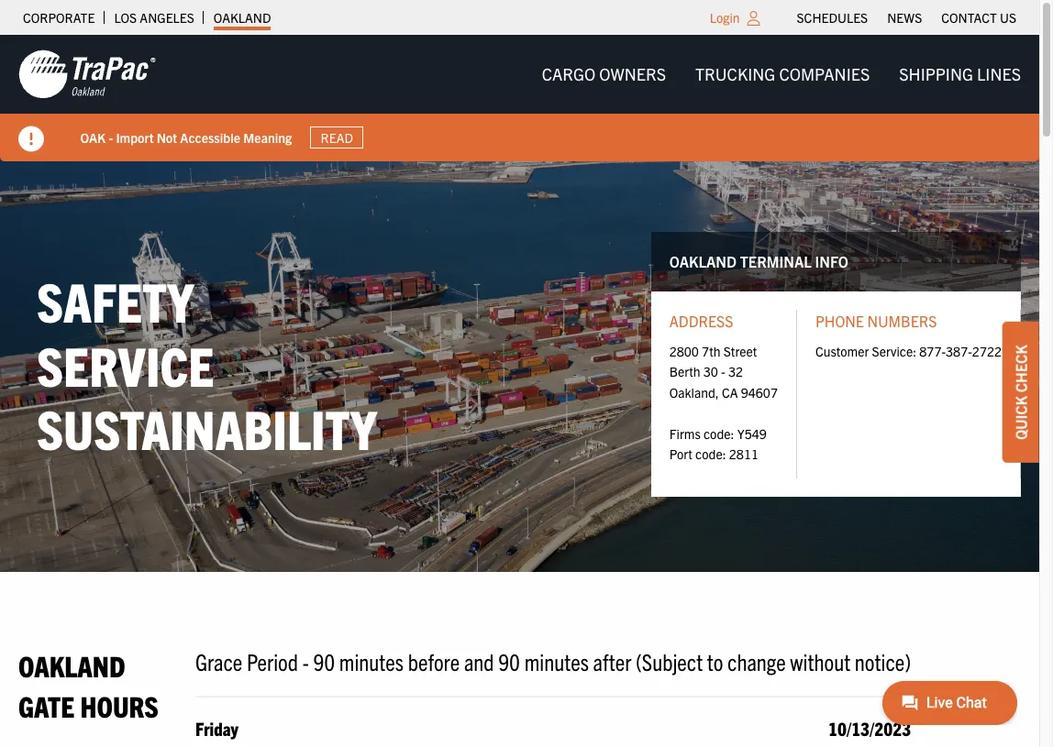 Task type: vqa. For each thing, say whether or not it's contained in the screenshot.
2023
no



Task type: describe. For each thing, give the bounding box(es) containing it.
import
[[116, 129, 154, 146]]

ca
[[722, 384, 738, 401]]

phone numbers
[[816, 312, 937, 331]]

login
[[710, 9, 740, 26]]

firms
[[670, 425, 701, 442]]

grace period - 90 minutes before and 90 minutes after (subject to change without notice)
[[195, 647, 911, 676]]

0 horizontal spatial -
[[109, 129, 113, 146]]

phone
[[816, 312, 864, 331]]

and
[[464, 647, 494, 676]]

lines
[[977, 63, 1021, 84]]

los
[[114, 9, 137, 26]]

1 minutes from the left
[[339, 647, 404, 676]]

berth
[[670, 364, 701, 380]]

news link
[[887, 5, 922, 30]]

street
[[724, 343, 757, 360]]

quick check
[[1012, 345, 1030, 440]]

oakland,
[[670, 384, 719, 401]]

1 vertical spatial code:
[[695, 446, 726, 462]]

oakland for oakland
[[214, 9, 271, 26]]

oakland link
[[214, 5, 271, 30]]

accessible
[[181, 129, 241, 146]]

shipping lines
[[899, 63, 1021, 84]]

safety
[[37, 267, 194, 334]]

grace
[[195, 647, 243, 676]]

y549
[[737, 425, 767, 442]]

to
[[707, 647, 723, 676]]

oakland for oakland terminal info
[[670, 252, 737, 271]]

menu bar containing cargo owners
[[527, 56, 1036, 93]]

terminal
[[740, 252, 812, 271]]

2 vertical spatial -
[[302, 647, 309, 676]]

2800 7th street berth 30 - 32 oakland, ca 94607
[[670, 343, 778, 401]]

contact us
[[942, 9, 1017, 26]]

30
[[704, 364, 718, 380]]

after
[[593, 647, 631, 676]]

los angeles
[[114, 9, 194, 26]]

solid image
[[18, 127, 44, 152]]

contact
[[942, 9, 997, 26]]

news
[[887, 9, 922, 26]]

corporate
[[23, 9, 95, 26]]

service
[[37, 331, 214, 398]]

before
[[408, 647, 460, 676]]

info
[[815, 252, 848, 271]]

firms code:  y549 port code:  2811
[[670, 425, 767, 462]]

change
[[728, 647, 786, 676]]

gate
[[18, 688, 74, 724]]

port
[[670, 446, 693, 462]]

friday
[[195, 718, 238, 741]]

customer
[[816, 343, 869, 360]]

trucking companies link
[[681, 56, 885, 93]]

877-
[[920, 343, 946, 360]]

10/13/2023
[[828, 718, 911, 741]]



Task type: locate. For each thing, give the bounding box(es) containing it.
cargo owners
[[542, 63, 666, 84]]

cargo owners link
[[527, 56, 681, 93]]

90 right period
[[313, 647, 335, 676]]

- left the 32
[[721, 364, 725, 380]]

0 vertical spatial code:
[[704, 425, 734, 442]]

login link
[[710, 9, 740, 26]]

quick check link
[[1003, 322, 1039, 463]]

code: right port
[[695, 446, 726, 462]]

(subject
[[636, 647, 703, 676]]

read link
[[311, 126, 364, 149]]

oakland gate hours
[[18, 648, 159, 724]]

address
[[670, 312, 733, 331]]

0 horizontal spatial oakland
[[18, 648, 125, 684]]

trucking
[[695, 63, 776, 84]]

oakland
[[214, 9, 271, 26], [670, 252, 737, 271], [18, 648, 125, 684]]

menu bar containing schedules
[[787, 5, 1026, 30]]

- right period
[[302, 647, 309, 676]]

-
[[109, 129, 113, 146], [721, 364, 725, 380], [302, 647, 309, 676]]

1 horizontal spatial 90
[[498, 647, 520, 676]]

minutes left the before
[[339, 647, 404, 676]]

contact us link
[[942, 5, 1017, 30]]

1 horizontal spatial oakland
[[214, 9, 271, 26]]

1 vertical spatial -
[[721, 364, 725, 380]]

minutes left after
[[524, 647, 589, 676]]

us
[[1000, 9, 1017, 26]]

code:
[[704, 425, 734, 442], [695, 446, 726, 462]]

oak
[[81, 129, 106, 146]]

owners
[[599, 63, 666, 84]]

cargo
[[542, 63, 596, 84]]

light image
[[747, 11, 760, 26]]

- right 'oak'
[[109, 129, 113, 146]]

90 right and
[[498, 647, 520, 676]]

trucking companies
[[695, 63, 870, 84]]

period
[[247, 647, 298, 676]]

7th
[[702, 343, 721, 360]]

los angeles link
[[114, 5, 194, 30]]

not
[[157, 129, 178, 146]]

shipping
[[899, 63, 973, 84]]

0 vertical spatial menu bar
[[787, 5, 1026, 30]]

angeles
[[140, 9, 194, 26]]

0 vertical spatial oakland
[[214, 9, 271, 26]]

2 horizontal spatial oakland
[[670, 252, 737, 271]]

safety service sustainability
[[37, 267, 377, 462]]

read
[[321, 129, 354, 146]]

oakland terminal info
[[670, 252, 848, 271]]

94607
[[741, 384, 778, 401]]

2 horizontal spatial -
[[721, 364, 725, 380]]

32
[[728, 364, 743, 380]]

0 vertical spatial -
[[109, 129, 113, 146]]

menu bar up the shipping
[[787, 5, 1026, 30]]

service:
[[872, 343, 917, 360]]

menu bar
[[787, 5, 1026, 30], [527, 56, 1036, 93]]

schedules link
[[797, 5, 868, 30]]

quick
[[1012, 396, 1030, 440]]

1 horizontal spatial -
[[302, 647, 309, 676]]

oakland image
[[18, 49, 156, 100]]

oakland up gate
[[18, 648, 125, 684]]

1 vertical spatial oakland
[[670, 252, 737, 271]]

schedules
[[797, 9, 868, 26]]

2722
[[972, 343, 1002, 360]]

check
[[1012, 345, 1030, 392]]

387-
[[946, 343, 972, 360]]

2 90 from the left
[[498, 647, 520, 676]]

- inside 2800 7th street berth 30 - 32 oakland, ca 94607
[[721, 364, 725, 380]]

companies
[[779, 63, 870, 84]]

hours
[[80, 688, 159, 724]]

0 horizontal spatial minutes
[[339, 647, 404, 676]]

90
[[313, 647, 335, 676], [498, 647, 520, 676]]

numbers
[[868, 312, 937, 331]]

meaning
[[244, 129, 292, 146]]

customer service: 877-387-2722
[[816, 343, 1002, 360]]

2 vertical spatial oakland
[[18, 648, 125, 684]]

2800
[[670, 343, 699, 360]]

notice)
[[855, 647, 911, 676]]

1 horizontal spatial minutes
[[524, 647, 589, 676]]

oakland for oakland gate hours
[[18, 648, 125, 684]]

banner
[[0, 35, 1053, 161]]

menu bar down light image
[[527, 56, 1036, 93]]

1 90 from the left
[[313, 647, 335, 676]]

code: up "2811"
[[704, 425, 734, 442]]

corporate link
[[23, 5, 95, 30]]

oakland right angeles
[[214, 9, 271, 26]]

1 vertical spatial menu bar
[[527, 56, 1036, 93]]

oakland inside 'oakland gate hours'
[[18, 648, 125, 684]]

0 horizontal spatial 90
[[313, 647, 335, 676]]

2 minutes from the left
[[524, 647, 589, 676]]

oakland up address on the top
[[670, 252, 737, 271]]

banner containing cargo owners
[[0, 35, 1053, 161]]

oak - import not accessible meaning
[[81, 129, 292, 146]]

shipping lines link
[[885, 56, 1036, 93]]

sustainability
[[37, 395, 377, 462]]

minutes
[[339, 647, 404, 676], [524, 647, 589, 676]]

without
[[790, 647, 851, 676]]

2811
[[729, 446, 759, 462]]



